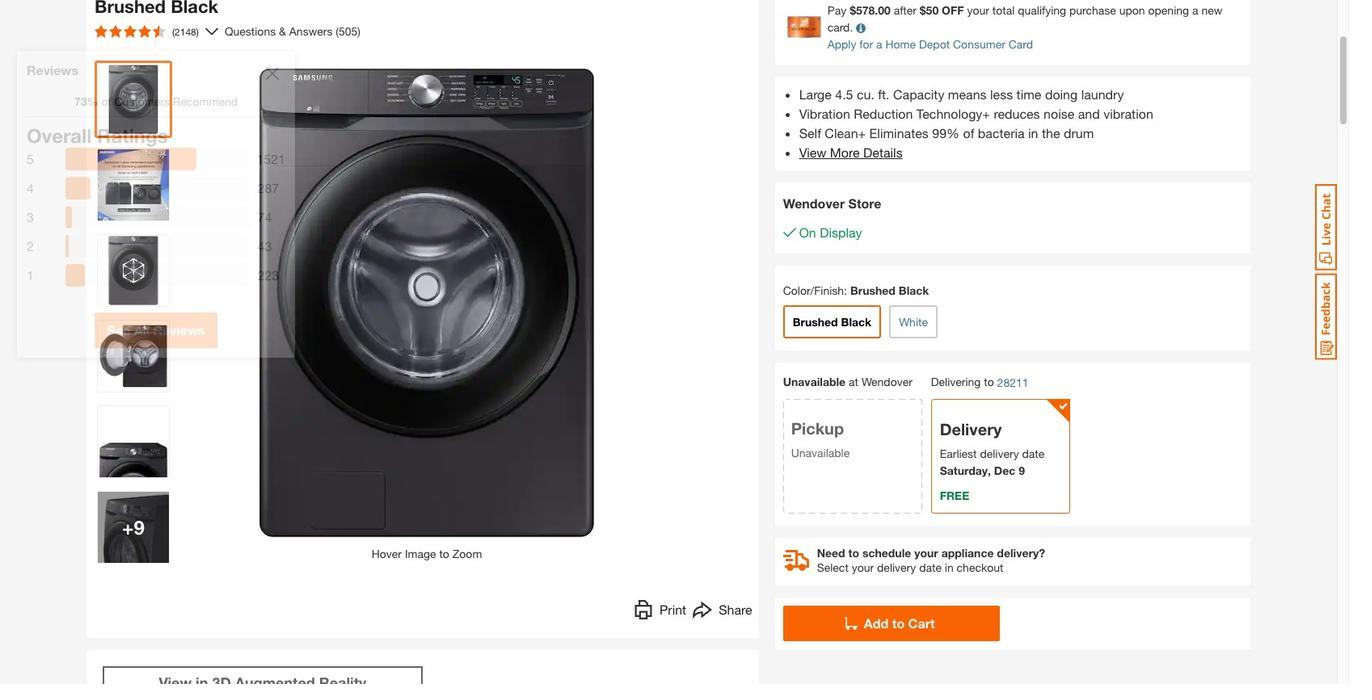 Task type: vqa. For each thing, say whether or not it's contained in the screenshot.
the bottommost 92782
no



Task type: locate. For each thing, give the bounding box(es) containing it.
delivery
[[980, 447, 1019, 461], [877, 561, 916, 575]]

delivery earliest delivery date saturday, dec 9
[[940, 420, 1045, 478]]

for
[[860, 37, 873, 51]]

color/finish : brushed black
[[783, 284, 929, 297]]

eliminates
[[870, 125, 929, 141]]

unavailable at wendover
[[783, 375, 913, 389]]

1 vertical spatial date
[[919, 561, 942, 575]]

your right 'schedule'
[[915, 546, 939, 560]]

0 vertical spatial black
[[899, 284, 929, 297]]

a inside your total qualifying purchase upon opening a new card.
[[1193, 3, 1199, 17]]

1 vertical spatial in
[[945, 561, 954, 575]]

your
[[967, 3, 990, 17], [915, 546, 939, 560], [852, 561, 874, 575]]

self
[[799, 125, 821, 141]]

to left 28211
[[984, 375, 994, 389]]

0 horizontal spatial a
[[877, 37, 883, 51]]

2 vertical spatial your
[[852, 561, 874, 575]]

checkout
[[957, 561, 1004, 575]]

(505)
[[336, 24, 361, 38]]

the
[[1042, 125, 1060, 141]]

delivery down 'schedule'
[[877, 561, 916, 575]]

to inside add to cart button
[[892, 616, 905, 631]]

your down 'schedule'
[[852, 561, 874, 575]]

$
[[850, 3, 856, 17], [920, 3, 926, 17]]

your total qualifying purchase upon opening a new card.
[[828, 3, 1223, 34]]

drum
[[1064, 125, 1094, 141]]

1 horizontal spatial in
[[1029, 125, 1039, 141]]

earliest
[[940, 447, 977, 461]]

at
[[849, 375, 859, 389]]

share button
[[693, 600, 752, 624]]

1 horizontal spatial $
[[920, 3, 926, 17]]

vibration
[[1104, 106, 1154, 121]]

0 horizontal spatial in
[[945, 561, 954, 575]]

0 horizontal spatial wendover
[[783, 196, 845, 211]]

2 horizontal spatial your
[[967, 3, 990, 17]]

1 vertical spatial wendover
[[862, 375, 913, 389]]

(2148) link
[[88, 18, 218, 44]]

brushed black samsung front load washers wf45t6000av e1.1 image
[[98, 149, 169, 220]]

1 horizontal spatial black
[[899, 284, 929, 297]]

new
[[1202, 3, 1223, 17]]

black up white button
[[899, 284, 929, 297]]

brushed black
[[793, 315, 872, 329]]

date
[[1022, 447, 1045, 461], [919, 561, 942, 575]]

to right "need"
[[849, 546, 860, 560]]

a right for
[[877, 37, 883, 51]]

delivery
[[940, 420, 1002, 439]]

0 vertical spatial 9
[[1019, 464, 1025, 478]]

1 vertical spatial delivery
[[877, 561, 916, 575]]

in down the appliance
[[945, 561, 954, 575]]

doing
[[1045, 86, 1078, 102]]

9
[[1019, 464, 1025, 478], [134, 516, 145, 539]]

to left zoom
[[439, 547, 449, 561]]

1 vertical spatial 9
[[134, 516, 145, 539]]

print button
[[634, 600, 687, 624]]

cu.
[[857, 86, 875, 102]]

4.5 stars image
[[95, 25, 166, 38]]

1 horizontal spatial wendover
[[862, 375, 913, 389]]

1 $ from the left
[[850, 3, 856, 17]]

wendover right at on the bottom of the page
[[862, 375, 913, 389]]

to
[[984, 375, 994, 389], [849, 546, 860, 560], [439, 547, 449, 561], [892, 616, 905, 631]]

0 vertical spatial wendover
[[783, 196, 845, 211]]

store
[[849, 196, 882, 211]]

your left the total
[[967, 3, 990, 17]]

0 vertical spatial a
[[1193, 3, 1199, 17]]

0 horizontal spatial brushed
[[793, 315, 838, 329]]

4.5
[[835, 86, 853, 102]]

select
[[817, 561, 849, 575]]

1 vertical spatial a
[[877, 37, 883, 51]]

info image
[[856, 24, 866, 33]]

0 horizontal spatial $
[[850, 3, 856, 17]]

a
[[1193, 3, 1199, 17], [877, 37, 883, 51]]

1 vertical spatial black
[[841, 315, 872, 329]]

to inside need to schedule your appliance delivery? select your delivery date in checkout
[[849, 546, 860, 560]]

brushed black button
[[783, 306, 881, 339]]

0 vertical spatial delivery
[[980, 447, 1019, 461]]

0 vertical spatial your
[[967, 3, 990, 17]]

hover image to zoom button
[[184, 60, 669, 562]]

wendover up on
[[783, 196, 845, 211]]

noise
[[1044, 106, 1075, 121]]

zoom
[[453, 547, 482, 561]]

$ right pay
[[850, 3, 856, 17]]

appliance
[[942, 546, 994, 560]]

99%
[[932, 125, 960, 141]]

schedule
[[863, 546, 912, 560]]

0 horizontal spatial your
[[852, 561, 874, 575]]

1 vertical spatial brushed
[[793, 315, 838, 329]]

black down the color/finish : brushed black at right top
[[841, 315, 872, 329]]

brushed down color/finish
[[793, 315, 838, 329]]

brushed inside button
[[793, 315, 838, 329]]

large 4.5 cu. ft. capacity means less time doing laundry vibration reduction technology+ reduces noise and vibration self clean+ eliminates 99% of bacteria in the drum view more details
[[799, 86, 1154, 160]]

1 horizontal spatial date
[[1022, 447, 1045, 461]]

unavailable left at on the bottom of the page
[[783, 375, 846, 389]]

black
[[899, 284, 929, 297], [841, 315, 872, 329]]

date down 28211
[[1022, 447, 1045, 461]]

date down the appliance
[[919, 561, 942, 575]]

0 horizontal spatial delivery
[[877, 561, 916, 575]]

0 horizontal spatial date
[[919, 561, 942, 575]]

view more details link
[[799, 145, 903, 160]]

answers
[[289, 24, 333, 38]]

off
[[942, 3, 964, 17]]

card.
[[828, 20, 853, 34]]

qualifying
[[1018, 3, 1067, 17]]

9 inside delivery earliest delivery date saturday, dec 9
[[1019, 464, 1025, 478]]

large
[[799, 86, 832, 102]]

dec
[[994, 464, 1016, 478]]

1 horizontal spatial delivery
[[980, 447, 1019, 461]]

1 horizontal spatial a
[[1193, 3, 1199, 17]]

your inside your total qualifying purchase upon opening a new card.
[[967, 3, 990, 17]]

0 horizontal spatial black
[[841, 315, 872, 329]]

a left new
[[1193, 3, 1199, 17]]

delivery up 'dec'
[[980, 447, 1019, 461]]

wendover
[[783, 196, 845, 211], [862, 375, 913, 389]]

clean+
[[825, 125, 866, 141]]

free
[[940, 489, 970, 503]]

bacteria
[[978, 125, 1025, 141]]

0 vertical spatial in
[[1029, 125, 1039, 141]]

display
[[820, 225, 862, 240]]

$ right after
[[920, 3, 926, 17]]

add to cart
[[864, 616, 935, 631]]

brushed right :
[[851, 284, 896, 297]]

on
[[799, 225, 816, 240]]

color/finish
[[783, 284, 844, 297]]

add
[[864, 616, 889, 631]]

unavailable
[[783, 375, 846, 389], [791, 446, 850, 460]]

in inside large 4.5 cu. ft. capacity means less time doing laundry vibration reduction technology+ reduces noise and vibration self clean+ eliminates 99% of bacteria in the drum view more details
[[1029, 125, 1039, 141]]

live chat image
[[1316, 184, 1337, 271]]

0 vertical spatial date
[[1022, 447, 1045, 461]]

to for need
[[849, 546, 860, 560]]

1 horizontal spatial 9
[[1019, 464, 1025, 478]]

unavailable down pickup
[[791, 446, 850, 460]]

upon
[[1120, 3, 1145, 17]]

in left the
[[1029, 125, 1039, 141]]

brushed
[[851, 284, 896, 297], [793, 315, 838, 329]]

to inside hover image to zoom button
[[439, 547, 449, 561]]

home
[[886, 37, 916, 51]]

0 vertical spatial brushed
[[851, 284, 896, 297]]

to right add
[[892, 616, 905, 631]]

1 horizontal spatial your
[[915, 546, 939, 560]]

to inside delivering to 28211
[[984, 375, 994, 389]]

in inside need to schedule your appliance delivery? select your delivery date in checkout
[[945, 561, 954, 575]]



Task type: describe. For each thing, give the bounding box(es) containing it.
:
[[844, 284, 847, 297]]

black inside button
[[841, 315, 872, 329]]

time
[[1017, 86, 1042, 102]]

date inside delivery earliest delivery date saturday, dec 9
[[1022, 447, 1045, 461]]

means
[[948, 86, 987, 102]]

brushed black samsung front load washers wf45t6000av 40.2 image
[[98, 321, 169, 392]]

28211 link
[[997, 374, 1029, 391]]

image
[[405, 547, 436, 561]]

to for add
[[892, 616, 905, 631]]

cart
[[909, 616, 935, 631]]

feedback link image
[[1316, 273, 1337, 361]]

578.00
[[856, 3, 891, 17]]

capacity
[[893, 86, 945, 102]]

1 vertical spatial unavailable
[[791, 446, 850, 460]]

apply now image
[[787, 16, 828, 38]]

pickup unavailable
[[791, 419, 850, 460]]

reduces
[[994, 106, 1040, 121]]

delivery?
[[997, 546, 1045, 560]]

more
[[830, 145, 860, 160]]

delivery inside delivery earliest delivery date saturday, dec 9
[[980, 447, 1019, 461]]

hover
[[372, 547, 402, 561]]

1 horizontal spatial brushed
[[851, 284, 896, 297]]

+
[[122, 516, 134, 539]]

apply for a home depot consumer card
[[828, 37, 1033, 51]]

of
[[963, 125, 975, 141]]

pickup
[[791, 419, 844, 438]]

(2148) button
[[88, 18, 205, 44]]

white button
[[890, 306, 938, 339]]

view
[[799, 145, 827, 160]]

add to cart button
[[783, 606, 1000, 642]]

2 $ from the left
[[920, 3, 926, 17]]

questions
[[225, 24, 276, 38]]

pay
[[828, 3, 847, 17]]

reduction
[[854, 106, 913, 121]]

technology+
[[917, 106, 990, 121]]

after
[[894, 3, 917, 17]]

vibration
[[799, 106, 850, 121]]

on display
[[799, 225, 862, 240]]

depot
[[919, 37, 950, 51]]

print
[[660, 602, 687, 617]]

purchase
[[1070, 3, 1116, 17]]

need to schedule your appliance delivery? select your delivery date in checkout
[[817, 546, 1045, 575]]

&
[[279, 24, 286, 38]]

apply for a home depot consumer card link
[[828, 37, 1033, 51]]

need
[[817, 546, 845, 560]]

+ 9
[[122, 516, 145, 539]]

white
[[899, 315, 928, 329]]

saturday,
[[940, 464, 991, 478]]

(2148)
[[172, 25, 199, 38]]

consumer
[[953, 37, 1006, 51]]

0 vertical spatial unavailable
[[783, 375, 846, 389]]

details
[[864, 145, 903, 160]]

delivery inside need to schedule your appliance delivery? select your delivery date in checkout
[[877, 561, 916, 575]]

1 vertical spatial your
[[915, 546, 939, 560]]

28211
[[997, 376, 1029, 390]]

brushed black samsung front load washers wf45t6000av 64.0 image
[[98, 63, 169, 135]]

card
[[1009, 37, 1033, 51]]

brushed black samsung front load washers wf45t6000av 66.4 image
[[98, 492, 169, 563]]

total
[[993, 3, 1015, 17]]

wendover store
[[783, 196, 882, 211]]

share
[[719, 602, 752, 617]]

date inside need to schedule your appliance delivery? select your delivery date in checkout
[[919, 561, 942, 575]]

to for delivering
[[984, 375, 994, 389]]

brushed black samsung front load washers wf45t6000av 1d.3 image
[[98, 406, 169, 477]]

pay $ 578.00 after $ 50 off
[[828, 3, 964, 17]]

50
[[926, 3, 939, 17]]

questions & answers (505)
[[225, 24, 361, 38]]

laundry
[[1082, 86, 1124, 102]]

hover image to zoom
[[372, 547, 482, 561]]

0 horizontal spatial 9
[[134, 516, 145, 539]]

delivering
[[931, 375, 981, 389]]

opening
[[1149, 3, 1189, 17]]

less
[[990, 86, 1013, 102]]

ft.
[[878, 86, 890, 102]]

delivering to 28211
[[931, 375, 1029, 390]]

apply
[[828, 37, 857, 51]]

and
[[1078, 106, 1100, 121]]



